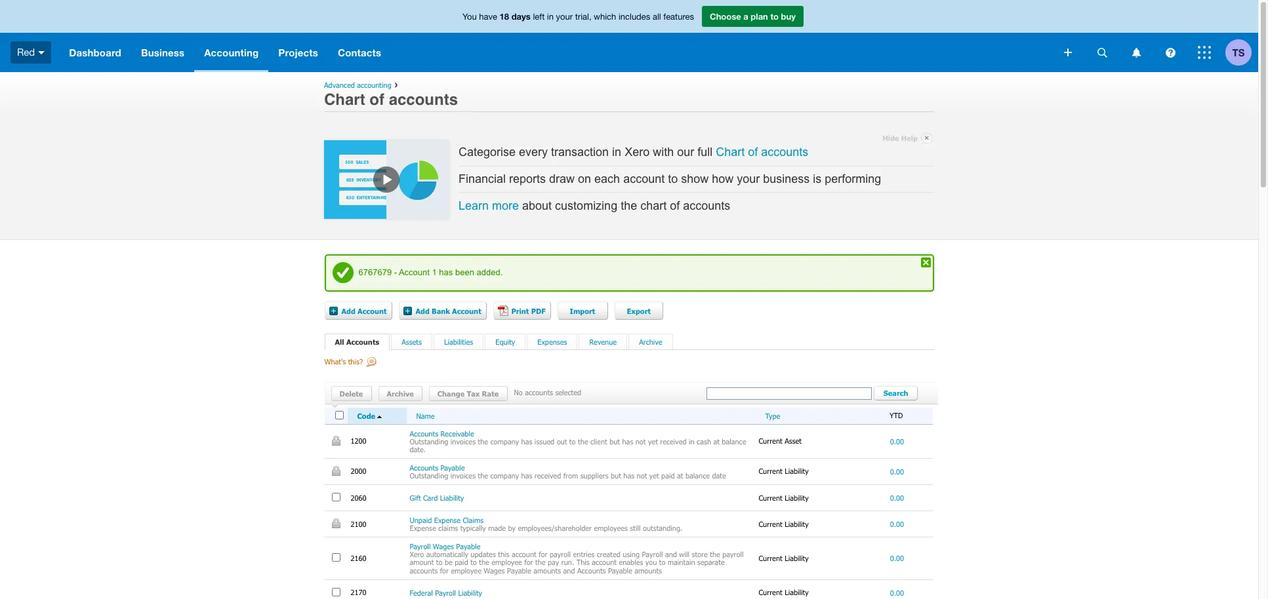 Task type: vqa. For each thing, say whether or not it's contained in the screenshot.
"Reconcile"
no



Task type: locate. For each thing, give the bounding box(es) containing it.
add account
[[341, 307, 387, 315]]

4 0.00 from the top
[[890, 520, 904, 529]]

archive up code link
[[387, 389, 414, 398]]

outstanding down name
[[410, 437, 448, 446]]

3 0.00 link from the top
[[890, 494, 904, 503]]

1 horizontal spatial in
[[612, 145, 621, 159]]

accounts down 'entries'
[[577, 567, 606, 575]]

full
[[698, 145, 713, 159]]

account up all accounts
[[358, 307, 387, 315]]

type link
[[765, 412, 780, 420]]

business button
[[131, 33, 194, 72]]

has
[[439, 267, 453, 277], [521, 437, 532, 446], [622, 437, 633, 446], [521, 472, 532, 480], [623, 472, 635, 480]]

accounts inside payroll wages payable xero automatically updates this account for payroll entries created using payroll and will store the payroll amount to be paid to the employee for the pay run. this account enables you to maintain separate accounts for employee wages payable amounts and accounts payable amounts
[[577, 567, 606, 575]]

1 horizontal spatial payroll
[[722, 551, 744, 559]]

1 horizontal spatial account
[[399, 267, 430, 277]]

learn
[[459, 200, 489, 213]]

current liability for unpaid expense claims expense claims typically made by employees/shareholder employees still outstanding.
[[759, 520, 811, 529]]

no
[[514, 388, 523, 397]]

federal payroll liability
[[410, 589, 482, 597]]

1 vertical spatial paid
[[455, 559, 468, 567]]

2 horizontal spatial payroll
[[642, 551, 663, 559]]

3 current liability from the top
[[759, 520, 811, 529]]

yet left cash
[[648, 437, 658, 446]]

0 vertical spatial but
[[610, 437, 620, 446]]

in right left
[[547, 12, 554, 22]]

of down accounting
[[370, 91, 384, 109]]

1 vertical spatial balance
[[686, 472, 710, 480]]

2 current from the top
[[759, 467, 783, 476]]

None checkbox
[[335, 411, 343, 420], [332, 554, 340, 563], [335, 411, 343, 420], [332, 554, 340, 563]]

3 current from the top
[[759, 494, 783, 502]]

2 0.00 from the top
[[890, 468, 904, 476]]

2 vertical spatial in
[[689, 437, 695, 446]]

6 current from the top
[[759, 589, 783, 597]]

1 0.00 link from the top
[[890, 437, 904, 446]]

2 invoices from the top
[[451, 472, 476, 480]]

0.00 link
[[890, 437, 904, 446], [890, 468, 904, 476], [890, 494, 904, 503], [890, 520, 904, 529], [890, 555, 904, 563], [890, 589, 904, 597]]

employee down by
[[492, 559, 522, 567]]

payroll right using
[[642, 551, 663, 559]]

archive link up code link
[[378, 386, 422, 401]]

plan
[[751, 11, 768, 22]]

about
[[522, 200, 552, 213]]

current for unpaid expense claims expense claims typically made by employees/shareholder employees still outstanding.
[[759, 520, 783, 529]]

2 horizontal spatial in
[[689, 437, 695, 446]]

the left chart
[[621, 200, 637, 213]]

0 vertical spatial your
[[556, 12, 573, 22]]

0.00 link for accounts receivable outstanding invoices the company has issued out to the client but has not yet received in cash at balance date.
[[890, 437, 904, 446]]

2 add from the left
[[416, 307, 430, 315]]

1 vertical spatial you cannot delete/archive system accounts. image
[[332, 466, 340, 476]]

0 vertical spatial you cannot delete/archive system accounts. image
[[332, 436, 340, 446]]

archive
[[639, 338, 662, 346], [387, 389, 414, 398]]

you cannot delete/archive system accounts. image for 2000
[[332, 466, 340, 476]]

the up claims
[[478, 472, 488, 480]]

1 horizontal spatial received
[[660, 437, 687, 446]]

-
[[394, 267, 397, 277]]

2 company from the top
[[490, 472, 519, 480]]

6767679 - account 1 has been added.
[[359, 267, 503, 277]]

0 vertical spatial of
[[370, 91, 384, 109]]

archive down 'export'
[[639, 338, 662, 346]]

2 outstanding from the top
[[410, 472, 448, 480]]

accounts up this?
[[346, 338, 379, 346]]

print pdf
[[511, 307, 546, 315]]

to right you
[[659, 559, 666, 567]]

at left the "date"
[[677, 472, 683, 480]]

company inside 'accounts receivable outstanding invoices the company has issued out to the client but has not yet received in cash at balance date.'
[[490, 437, 519, 446]]

of right chart
[[670, 200, 680, 213]]

1 vertical spatial outstanding
[[410, 472, 448, 480]]

1 vertical spatial in
[[612, 145, 621, 159]]

company for received
[[490, 472, 519, 480]]

this?
[[348, 358, 363, 366]]

in up each
[[612, 145, 621, 159]]

hide help
[[883, 134, 918, 142]]

at right cash
[[713, 437, 720, 446]]

account right the "-"
[[399, 267, 430, 277]]

amounts down using
[[635, 567, 662, 575]]

accounts up date.
[[410, 429, 438, 438]]

the left client
[[578, 437, 588, 446]]

2 current liability from the top
[[759, 494, 811, 502]]

0 vertical spatial and
[[665, 551, 677, 559]]

1 payroll from the left
[[550, 551, 571, 559]]

added.
[[477, 267, 503, 277]]

and left "this"
[[563, 567, 575, 575]]

1 vertical spatial and
[[563, 567, 575, 575]]

1 horizontal spatial at
[[713, 437, 720, 446]]

1 horizontal spatial add
[[416, 307, 430, 315]]

paid left the "date"
[[661, 472, 675, 480]]

liability for 2000
[[785, 467, 809, 476]]

1 add from the left
[[341, 307, 356, 315]]

code link
[[357, 412, 403, 422]]

claims
[[463, 516, 484, 525]]

add left the bank
[[416, 307, 430, 315]]

2000
[[351, 467, 369, 476]]

1 company from the top
[[490, 437, 519, 446]]

is
[[813, 172, 822, 185]]

delete
[[340, 389, 363, 398]]

current
[[759, 437, 783, 446], [759, 467, 783, 476], [759, 494, 783, 502], [759, 520, 783, 529], [759, 554, 783, 563], [759, 589, 783, 597]]

reports
[[509, 172, 546, 185]]

1200
[[351, 437, 369, 446]]

received inside 'accounts receivable outstanding invoices the company has issued out to the client but has not yet received in cash at balance date.'
[[660, 437, 687, 446]]

your
[[556, 12, 573, 22], [737, 172, 760, 185]]

1 vertical spatial archive
[[387, 389, 414, 398]]

invoices inside 'accounts receivable outstanding invoices the company has issued out to the client but has not yet received in cash at balance date.'
[[451, 437, 476, 446]]

liability
[[785, 467, 809, 476], [785, 494, 809, 502], [440, 494, 464, 503], [785, 520, 809, 529], [785, 554, 809, 563], [785, 589, 809, 597], [458, 589, 482, 597]]

1 horizontal spatial balance
[[722, 437, 746, 446]]

xero left automatically
[[410, 551, 424, 559]]

payroll wages payable xero automatically updates this account for payroll entries created using payroll and will store the payroll amount to be paid to the employee for the pay run. this account enables you to maintain separate accounts for employee wages payable amounts and accounts payable amounts
[[410, 543, 744, 575]]

0 horizontal spatial in
[[547, 12, 554, 22]]

not right client
[[636, 437, 646, 446]]

amounts left run.
[[534, 567, 561, 575]]

receivable
[[441, 429, 474, 438]]

5 0.00 link from the top
[[890, 555, 904, 563]]

1 0.00 from the top
[[890, 437, 904, 446]]

payroll up amount at the bottom of page
[[410, 543, 431, 551]]

0.00 for payroll wages payable xero automatically updates this account for payroll entries created using payroll and will store the payroll amount to be paid to the employee for the pay run. this account enables you to maintain separate accounts for employee wages payable amounts and accounts payable amounts
[[890, 555, 904, 563]]

our
[[677, 145, 694, 159]]

expenses link
[[537, 338, 567, 346]]

payroll
[[550, 551, 571, 559], [722, 551, 744, 559]]

0 horizontal spatial employee
[[451, 567, 482, 575]]

paid right be in the left of the page
[[455, 559, 468, 567]]

and left will
[[665, 551, 677, 559]]

includes
[[619, 12, 650, 22]]

0 vertical spatial archive
[[639, 338, 662, 346]]

chart down advanced
[[324, 91, 365, 109]]

dashboard link
[[59, 33, 131, 72]]

outstanding up card
[[410, 472, 448, 480]]

company up by
[[490, 472, 519, 480]]

1 vertical spatial but
[[611, 472, 621, 480]]

0 horizontal spatial account
[[358, 307, 387, 315]]

banner containing ts
[[0, 0, 1258, 72]]

1 horizontal spatial amounts
[[635, 567, 662, 575]]

0 vertical spatial company
[[490, 437, 519, 446]]

balance left the "date"
[[686, 472, 710, 480]]

1 horizontal spatial employee
[[492, 559, 522, 567]]

accounts inside accounts payable outstanding invoices the company has received from suppliers but has not yet paid at balance date
[[410, 464, 438, 472]]

company inside accounts payable outstanding invoices the company has received from suppliers but has not yet paid at balance date
[[490, 472, 519, 480]]

add for add account
[[341, 307, 356, 315]]

2100
[[351, 520, 369, 529]]

payroll wages payable link
[[410, 543, 480, 551]]

0 vertical spatial balance
[[722, 437, 746, 446]]

0 horizontal spatial received
[[535, 472, 561, 480]]

invoices for accounts payable
[[451, 472, 476, 480]]

0 vertical spatial archive link
[[639, 338, 662, 346]]

1 horizontal spatial your
[[737, 172, 760, 185]]

xero left the with
[[625, 145, 650, 159]]

chart right full
[[716, 145, 745, 159]]

current liability for accounts payable outstanding invoices the company has received from suppliers but has not yet paid at balance date
[[759, 467, 811, 476]]

expense down gift card liability
[[434, 516, 461, 525]]

employee down updates
[[451, 567, 482, 575]]

1 vertical spatial yet
[[649, 472, 659, 480]]

1 horizontal spatial of
[[670, 200, 680, 213]]

5 0.00 from the top
[[890, 555, 904, 563]]

0.00 link for payroll wages payable xero automatically updates this account for payroll entries created using payroll and will store the payroll amount to be paid to the employee for the pay run. this account enables you to maintain separate accounts for employee wages payable amounts and accounts payable amounts
[[890, 555, 904, 563]]

0 vertical spatial outstanding
[[410, 437, 448, 446]]

accounts down ›
[[389, 91, 458, 109]]

liability for 2160
[[785, 554, 809, 563]]

all
[[653, 12, 661, 22]]

0 vertical spatial not
[[636, 437, 646, 446]]

4 current from the top
[[759, 520, 783, 529]]

yet
[[648, 437, 658, 446], [649, 472, 659, 480]]

1 amounts from the left
[[534, 567, 561, 575]]

5 current liability from the top
[[759, 589, 811, 597]]

pay
[[548, 559, 559, 567]]

in left cash
[[689, 437, 695, 446]]

what's
[[324, 358, 346, 366]]

2 horizontal spatial account
[[452, 307, 481, 315]]

advanced accounting link
[[324, 81, 392, 89]]

add for add bank account
[[416, 307, 430, 315]]

choose
[[710, 11, 741, 22]]

on
[[578, 172, 591, 185]]

and
[[665, 551, 677, 559], [563, 567, 575, 575]]

0 horizontal spatial payroll
[[550, 551, 571, 559]]

6 0.00 link from the top
[[890, 589, 904, 597]]

paid
[[661, 472, 675, 480], [455, 559, 468, 567]]

account right the bank
[[452, 307, 481, 315]]

using
[[623, 551, 640, 559]]

received left cash
[[660, 437, 687, 446]]

not inside accounts payable outstanding invoices the company has received from suppliers but has not yet paid at balance date
[[637, 472, 647, 480]]

payroll right the store
[[722, 551, 744, 559]]

banner
[[0, 0, 1258, 72]]

account right "this"
[[592, 559, 617, 567]]

account for add
[[452, 307, 481, 315]]

1 vertical spatial xero
[[410, 551, 424, 559]]

0 vertical spatial chart
[[324, 91, 365, 109]]

help
[[901, 134, 918, 142]]

›
[[394, 79, 398, 90]]

1 outstanding from the top
[[410, 437, 448, 446]]

revenue
[[589, 338, 617, 346]]

1 vertical spatial archive link
[[378, 386, 422, 401]]

been
[[455, 267, 474, 277]]

ts
[[1232, 46, 1245, 58]]

0 horizontal spatial paid
[[455, 559, 468, 567]]

you cannot delete/archive system accounts. image left 2000
[[332, 466, 340, 476]]

1 current liability from the top
[[759, 467, 811, 476]]

0 horizontal spatial at
[[677, 472, 683, 480]]

3 0.00 from the top
[[890, 494, 904, 503]]

0 vertical spatial received
[[660, 437, 687, 446]]

yet inside accounts payable outstanding invoices the company has received from suppliers but has not yet paid at balance date
[[649, 472, 659, 480]]

change
[[437, 389, 465, 398]]

employees/shareholder
[[518, 524, 592, 533]]

you cannot delete/archive system accounts. image left 1200
[[332, 436, 340, 446]]

1 current from the top
[[759, 437, 783, 446]]

accounts receivable outstanding invoices the company has issued out to the client but has not yet received in cash at balance date.
[[410, 429, 746, 454]]

accounts payable outstanding invoices the company has received from suppliers but has not yet paid at balance date
[[410, 464, 726, 480]]

wages
[[433, 543, 454, 551], [484, 567, 505, 575]]

updates
[[471, 551, 496, 559]]

payable down this
[[507, 567, 531, 575]]

1 horizontal spatial archive
[[639, 338, 662, 346]]

invoices inside accounts payable outstanding invoices the company has received from suppliers but has not yet paid at balance date
[[451, 472, 476, 480]]

accounts receivable link
[[410, 429, 474, 438]]

0 horizontal spatial wages
[[433, 543, 454, 551]]

2 horizontal spatial of
[[748, 145, 758, 159]]

0 horizontal spatial archive link
[[378, 386, 422, 401]]

5 current from the top
[[759, 554, 783, 563]]

0 horizontal spatial your
[[556, 12, 573, 22]]

2 horizontal spatial for
[[539, 551, 547, 559]]

with
[[653, 145, 674, 159]]

1 horizontal spatial wages
[[484, 567, 505, 575]]

has right 1
[[439, 267, 453, 277]]

0.00 for unpaid expense claims expense claims typically made by employees/shareholder employees still outstanding.
[[890, 520, 904, 529]]

current for accounts payable outstanding invoices the company has received from suppliers but has not yet paid at balance date
[[759, 467, 783, 476]]

payable
[[441, 464, 465, 472], [456, 543, 480, 551], [507, 567, 531, 575], [608, 567, 632, 575]]

invoices up gift card liability
[[451, 472, 476, 480]]

0.00
[[890, 437, 904, 446], [890, 468, 904, 476], [890, 494, 904, 503], [890, 520, 904, 529], [890, 555, 904, 563], [890, 589, 904, 597]]

yet inside 'accounts receivable outstanding invoices the company has issued out to the client but has not yet received in cash at balance date.'
[[648, 437, 658, 446]]

accounts
[[389, 91, 458, 109], [761, 145, 808, 159], [683, 200, 730, 213], [525, 388, 553, 397], [410, 567, 438, 575]]

gift
[[410, 494, 421, 503]]

to left be in the left of the page
[[436, 559, 443, 567]]

change tax rate link
[[429, 386, 507, 401]]

1 vertical spatial your
[[737, 172, 760, 185]]

not inside 'accounts receivable outstanding invoices the company has issued out to the client but has not yet received in cash at balance date.'
[[636, 437, 646, 446]]

your inside you have 18 days left in your trial, which includes all features
[[556, 12, 573, 22]]

0 vertical spatial yet
[[648, 437, 658, 446]]

None checkbox
[[332, 493, 340, 502], [332, 588, 340, 597], [332, 493, 340, 502], [332, 588, 340, 597]]

2 vertical spatial of
[[670, 200, 680, 213]]

0 vertical spatial at
[[713, 437, 720, 446]]

1 invoices from the top
[[451, 437, 476, 446]]

outstanding inside 'accounts receivable outstanding invoices the company has issued out to the client but has not yet received in cash at balance date.'
[[410, 437, 448, 446]]

the right receivable
[[478, 437, 488, 446]]

assets
[[402, 338, 422, 346]]

archive link down 'export'
[[639, 338, 662, 346]]

to left show
[[668, 172, 678, 185]]

None text field
[[706, 387, 872, 400]]

1 horizontal spatial payroll
[[435, 589, 456, 597]]

1 vertical spatial at
[[677, 472, 683, 480]]

accounts up federal on the left of the page
[[410, 567, 438, 575]]

but right suppliers at bottom left
[[611, 472, 621, 480]]

0 vertical spatial paid
[[661, 472, 675, 480]]

1 vertical spatial of
[[748, 145, 758, 159]]

wages down this
[[484, 567, 505, 575]]

0 horizontal spatial chart
[[324, 91, 365, 109]]

company left "issued"
[[490, 437, 519, 446]]

4 current liability from the top
[[759, 554, 811, 563]]

accounts down date.
[[410, 464, 438, 472]]

outstanding for payable
[[410, 472, 448, 480]]

1 horizontal spatial chart
[[716, 145, 745, 159]]

amounts
[[534, 567, 561, 575], [635, 567, 662, 575]]

account down categorise every transaction in xero with our full chart of accounts
[[623, 172, 665, 185]]

outstanding inside accounts payable outstanding invoices the company has received from suppliers but has not yet paid at balance date
[[410, 472, 448, 480]]

1 you cannot delete/archive system accounts. image from the top
[[332, 436, 340, 446]]

account right this
[[512, 551, 536, 559]]

received left from
[[535, 472, 561, 480]]

2 0.00 link from the top
[[890, 468, 904, 476]]

add
[[341, 307, 356, 315], [416, 307, 430, 315]]

to right out
[[569, 437, 576, 446]]

1 vertical spatial company
[[490, 472, 519, 480]]

performing
[[825, 172, 881, 185]]

payable down using
[[608, 567, 632, 575]]

4 0.00 link from the top
[[890, 520, 904, 529]]

1 horizontal spatial archive link
[[639, 338, 662, 346]]

add up all accounts
[[341, 307, 356, 315]]

0 vertical spatial invoices
[[451, 437, 476, 446]]

svg image
[[1198, 46, 1211, 59], [1097, 48, 1107, 57], [1132, 48, 1141, 57], [1064, 49, 1072, 56], [38, 51, 45, 54]]

payroll left 'entries'
[[550, 551, 571, 559]]

but inside 'accounts receivable outstanding invoices the company has issued out to the client but has not yet received in cash at balance date.'
[[610, 437, 620, 446]]

1 horizontal spatial paid
[[661, 472, 675, 480]]

has right suppliers at bottom left
[[623, 472, 635, 480]]

0 horizontal spatial add
[[341, 307, 356, 315]]

of right full
[[748, 145, 758, 159]]

your right how at the right top of the page
[[737, 172, 760, 185]]

business
[[763, 172, 810, 185]]

invoices up accounts payable link at the left bottom
[[451, 437, 476, 446]]

payroll right federal on the left of the page
[[435, 589, 456, 597]]

but right client
[[610, 437, 620, 446]]

your left trial,
[[556, 12, 573, 22]]

this
[[498, 551, 509, 559]]

1 vertical spatial received
[[535, 472, 561, 480]]

0 horizontal spatial xero
[[410, 551, 424, 559]]

xero
[[625, 145, 650, 159], [410, 551, 424, 559]]

1 vertical spatial not
[[637, 472, 647, 480]]

0 vertical spatial xero
[[625, 145, 650, 159]]

how
[[712, 172, 734, 185]]

0 horizontal spatial for
[[440, 567, 449, 575]]

you cannot delete/archive system accounts. image
[[332, 436, 340, 446], [332, 466, 340, 476]]

0 horizontal spatial amounts
[[534, 567, 561, 575]]

yet up "outstanding."
[[649, 472, 659, 480]]

archive link
[[639, 338, 662, 346], [378, 386, 422, 401]]

employee
[[492, 559, 522, 567], [451, 567, 482, 575]]

not right suppliers at bottom left
[[637, 472, 647, 480]]

add account link
[[324, 301, 392, 320]]

0 vertical spatial in
[[547, 12, 554, 22]]

advanced
[[324, 81, 355, 89]]

2 you cannot delete/archive system accounts. image from the top
[[332, 466, 340, 476]]

0 horizontal spatial balance
[[686, 472, 710, 480]]

1 vertical spatial invoices
[[451, 472, 476, 480]]

balance right cash
[[722, 437, 746, 446]]

chart
[[324, 91, 365, 109], [716, 145, 745, 159]]

wages up be in the left of the page
[[433, 543, 454, 551]]

payable up gift card liability
[[441, 464, 465, 472]]

but
[[610, 437, 620, 446], [611, 472, 621, 480]]

0 horizontal spatial of
[[370, 91, 384, 109]]



Task type: describe. For each thing, give the bounding box(es) containing it.
2 amounts from the left
[[635, 567, 662, 575]]

cash
[[697, 437, 711, 446]]

liability for 2170
[[785, 589, 809, 597]]

code
[[357, 412, 375, 420]]

has right client
[[622, 437, 633, 446]]

amount
[[410, 559, 434, 567]]

contacts button
[[328, 33, 391, 72]]

days
[[512, 11, 531, 22]]

equity
[[496, 338, 515, 346]]

company for issued
[[490, 437, 519, 446]]

features
[[663, 12, 694, 22]]

hide help link
[[883, 131, 932, 146]]

1 horizontal spatial account
[[592, 559, 617, 567]]

type
[[765, 412, 780, 420]]

paid inside payroll wages payable xero automatically updates this account for payroll entries created using payroll and will store the payroll amount to be paid to the employee for the pay run. this account enables you to maintain separate accounts for employee wages payable amounts and accounts payable amounts
[[455, 559, 468, 567]]

1 horizontal spatial and
[[665, 551, 677, 559]]

svg image
[[1166, 48, 1175, 57]]

pdf
[[531, 307, 546, 315]]

gift card liability link
[[410, 494, 464, 503]]

0 horizontal spatial and
[[563, 567, 575, 575]]

1 horizontal spatial for
[[524, 559, 533, 567]]

gift card liability
[[410, 494, 464, 503]]

to inside 'accounts receivable outstanding invoices the company has issued out to the client but has not yet received in cash at balance date.'
[[569, 437, 576, 446]]

rate
[[482, 389, 499, 398]]

accounts right no
[[525, 388, 553, 397]]

in inside 'accounts receivable outstanding invoices the company has issued out to the client but has not yet received in cash at balance date.'
[[689, 437, 695, 446]]

the left pay
[[535, 559, 546, 567]]

out
[[557, 437, 567, 446]]

1 vertical spatial chart
[[716, 145, 745, 159]]

accounts up business
[[761, 145, 808, 159]]

0 horizontal spatial payroll
[[410, 543, 431, 551]]

this
[[576, 559, 590, 567]]

current asset
[[759, 437, 804, 446]]

current for accounts receivable outstanding invoices the company has issued out to the client but has not yet received in cash at balance date.
[[759, 437, 783, 446]]

current for payroll wages payable xero automatically updates this account for payroll entries created using payroll and will store the payroll amount to be paid to the employee for the pay run. this account enables you to maintain separate accounts for employee wages payable amounts and accounts payable amounts
[[759, 554, 783, 563]]

0.00 link for unpaid expense claims expense claims typically made by employees/shareholder employees still outstanding.
[[890, 520, 904, 529]]

account for 6767679
[[399, 267, 430, 277]]

unpaid expense claims link
[[410, 516, 484, 525]]

accounts inside advanced accounting › chart of accounts
[[389, 91, 458, 109]]

add bank account link
[[399, 301, 486, 320]]

accounting button
[[194, 33, 269, 72]]

entries
[[573, 551, 595, 559]]

accounts inside payroll wages payable xero automatically updates this account for payroll entries created using payroll and will store the payroll amount to be paid to the employee for the pay run. this account enables you to maintain separate accounts for employee wages payable amounts and accounts payable amounts
[[410, 567, 438, 575]]

projects button
[[269, 33, 328, 72]]

chart inside advanced accounting › chart of accounts
[[324, 91, 365, 109]]

has left "issued"
[[521, 437, 532, 446]]

suppliers
[[580, 472, 609, 480]]

what's this?
[[324, 358, 363, 366]]

every
[[519, 145, 548, 159]]

created
[[597, 551, 621, 559]]

hide
[[883, 134, 899, 142]]

export
[[627, 307, 651, 315]]

left
[[533, 12, 545, 22]]

at inside accounts payable outstanding invoices the company has received from suppliers but has not yet paid at balance date
[[677, 472, 683, 480]]

1 vertical spatial wages
[[484, 567, 505, 575]]

paid inside accounts payable outstanding invoices the company has received from suppliers but has not yet paid at balance date
[[661, 472, 675, 480]]

a
[[744, 11, 748, 22]]

all
[[335, 338, 344, 346]]

assets link
[[402, 338, 422, 346]]

maintain
[[668, 559, 695, 567]]

the right the store
[[710, 551, 720, 559]]

from
[[563, 472, 578, 480]]

to right be in the left of the page
[[470, 559, 477, 567]]

trial,
[[575, 12, 591, 22]]

employees
[[594, 524, 628, 533]]

of inside advanced accounting › chart of accounts
[[370, 91, 384, 109]]

the left this
[[479, 559, 489, 567]]

but inside accounts payable outstanding invoices the company has received from suppliers but has not yet paid at balance date
[[611, 472, 621, 480]]

payable inside accounts payable outstanding invoices the company has received from suppliers but has not yet paid at balance date
[[441, 464, 465, 472]]

financial reports draw on each account to show how your business is performing
[[459, 172, 881, 185]]

search
[[884, 389, 908, 397]]

all accounts link
[[335, 338, 379, 346]]

has left from
[[521, 472, 532, 480]]

liability for 2100
[[785, 520, 809, 529]]

2170
[[351, 589, 369, 597]]

date.
[[410, 445, 426, 454]]

at inside 'accounts receivable outstanding invoices the company has issued out to the client but has not yet received in cash at balance date.'
[[713, 437, 720, 446]]

categorise every transaction in xero with our full chart of accounts
[[459, 145, 808, 159]]

0.00 for accounts receivable outstanding invoices the company has issued out to the client but has not yet received in cash at balance date.
[[890, 437, 904, 446]]

0 horizontal spatial account
[[512, 551, 536, 559]]

ts button
[[1226, 33, 1258, 72]]

you cannot delete/archive system accounts. image for 1200
[[332, 436, 340, 446]]

0 vertical spatial wages
[[433, 543, 454, 551]]

balance inside accounts payable outstanding invoices the company has received from suppliers but has not yet paid at balance date
[[686, 472, 710, 480]]

choose a plan to buy
[[710, 11, 796, 22]]

accounts payable link
[[410, 464, 465, 472]]

transaction
[[551, 145, 609, 159]]

liabilities link
[[444, 338, 473, 346]]

svg image inside red popup button
[[38, 51, 45, 54]]

print pdf link
[[493, 301, 551, 320]]

payable down "typically"
[[456, 543, 480, 551]]

name
[[416, 412, 435, 420]]

2 payroll from the left
[[722, 551, 744, 559]]

change tax rate
[[437, 389, 499, 398]]

0 horizontal spatial archive
[[387, 389, 414, 398]]

outstanding for receivable
[[410, 437, 448, 446]]

red
[[17, 46, 35, 58]]

2160
[[351, 554, 369, 563]]

invoices for accounts receivable
[[451, 437, 476, 446]]

1 horizontal spatial xero
[[625, 145, 650, 159]]

federal payroll liability link
[[410, 589, 482, 597]]

to left buy
[[771, 11, 779, 22]]

6 0.00 from the top
[[890, 589, 904, 597]]

accounts inside 'accounts receivable outstanding invoices the company has issued out to the client but has not yet received in cash at balance date.'
[[410, 429, 438, 438]]

be
[[445, 559, 453, 567]]

customizing
[[555, 200, 617, 213]]

0.00 for accounts payable outstanding invoices the company has received from suppliers but has not yet paid at balance date
[[890, 468, 904, 476]]

show
[[681, 172, 709, 185]]

still
[[630, 524, 641, 533]]

add bank account
[[416, 307, 481, 315]]

chart of accounts link
[[716, 145, 808, 159]]

accounts down show
[[683, 200, 730, 213]]

contacts
[[338, 47, 381, 58]]

balance inside 'accounts receivable outstanding invoices the company has issued out to the client but has not yet received in cash at balance date.'
[[722, 437, 746, 446]]

claims
[[438, 524, 458, 533]]

1
[[432, 267, 437, 277]]

0.00 link for accounts payable outstanding invoices the company has received from suppliers but has not yet paid at balance date
[[890, 468, 904, 476]]

bank
[[432, 307, 450, 315]]

accounting
[[357, 81, 392, 89]]

18
[[500, 11, 509, 22]]

print
[[511, 307, 529, 315]]

in inside you have 18 days left in your trial, which includes all features
[[547, 12, 554, 22]]

buy
[[781, 11, 796, 22]]

name link
[[416, 412, 435, 420]]

received inside accounts payable outstanding invoices the company has received from suppliers but has not yet paid at balance date
[[535, 472, 561, 480]]

the inside accounts payable outstanding invoices the company has received from suppliers but has not yet paid at balance date
[[478, 472, 488, 480]]

expense left "claims" at the left bottom of page
[[410, 524, 436, 533]]

learn more link
[[459, 200, 519, 213]]

you cannot delete/archive system accounts. image
[[332, 519, 340, 529]]

liability for 2060
[[785, 494, 809, 502]]

current liability for payroll wages payable xero automatically updates this account for payroll entries created using payroll and will store the payroll amount to be paid to the employee for the pay run. this account enables you to maintain separate accounts for employee wages payable amounts and accounts payable amounts
[[759, 554, 811, 563]]

xero inside payroll wages payable xero automatically updates this account for payroll entries created using payroll and will store the payroll amount to be paid to the employee for the pay run. this account enables you to maintain separate accounts for employee wages payable amounts and accounts payable amounts
[[410, 551, 424, 559]]

what's this? link
[[324, 358, 377, 376]]

asset
[[785, 437, 802, 446]]

by
[[508, 524, 516, 533]]

issued
[[535, 437, 555, 446]]

2 horizontal spatial account
[[623, 172, 665, 185]]

automatically
[[426, 551, 468, 559]]

draw
[[549, 172, 575, 185]]

separate
[[697, 559, 725, 567]]



